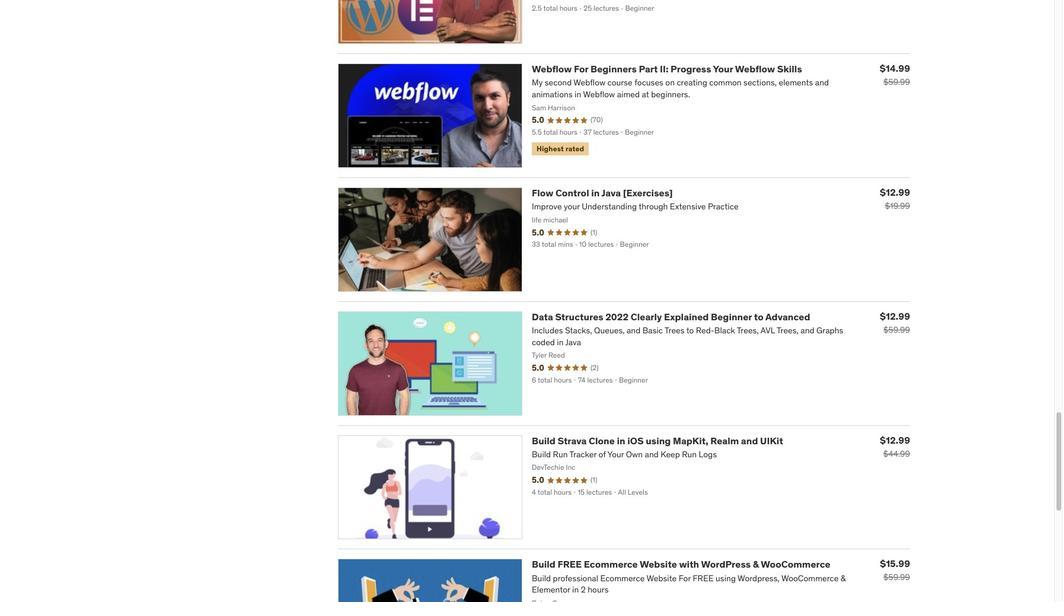 Task type: describe. For each thing, give the bounding box(es) containing it.
data structures 2022 clearly explained beginner to advanced link
[[532, 311, 811, 323]]

$15.99
[[881, 558, 911, 570]]

part
[[639, 63, 658, 75]]

$59.99 for $12.99
[[884, 324, 911, 335]]

$14.99
[[880, 62, 911, 74]]

to
[[755, 311, 764, 323]]

website
[[640, 559, 677, 570]]

$12.99 $19.99
[[880, 186, 911, 211]]

clearly
[[631, 311, 662, 323]]

strava
[[558, 435, 587, 447]]

build strava clone in ios using mapkit, realm and uikit link
[[532, 435, 784, 447]]

webflow for beginners part ii: progress your webflow skills
[[532, 63, 803, 75]]

2022
[[606, 311, 629, 323]]

build for build free ecommerce website with wordpress & woocommerce
[[532, 559, 556, 570]]

and
[[742, 435, 759, 447]]

wordpress
[[702, 559, 751, 570]]

clone
[[589, 435, 615, 447]]

free
[[558, 559, 582, 570]]

1 webflow from the left
[[532, 63, 572, 75]]

flow control in java [exercises]
[[532, 187, 673, 199]]

$12.99 $59.99
[[880, 310, 911, 335]]

$12.99 for realm
[[880, 434, 911, 446]]

java
[[602, 187, 621, 199]]

flow control in java [exercises] link
[[532, 187, 673, 199]]

1 $12.99 from the top
[[880, 186, 911, 198]]

beginners
[[591, 63, 637, 75]]

build for build strava clone in ios using mapkit, realm and uikit
[[532, 435, 556, 447]]

&
[[753, 559, 759, 570]]

webflow for beginners part ii: progress your webflow skills link
[[532, 63, 803, 75]]

uikit
[[761, 435, 784, 447]]

$14.99 $59.99
[[880, 62, 911, 87]]

your
[[713, 63, 734, 75]]

control
[[556, 187, 590, 199]]

$15.99 $59.99
[[881, 558, 911, 583]]



Task type: vqa. For each thing, say whether or not it's contained in the screenshot.


Task type: locate. For each thing, give the bounding box(es) containing it.
3 $12.99 from the top
[[880, 434, 911, 446]]

build left the free
[[532, 559, 556, 570]]

$59.99 inside $12.99 $59.99
[[884, 324, 911, 335]]

ii:
[[660, 63, 669, 75]]

2 build from the top
[[532, 559, 556, 570]]

$19.99
[[886, 201, 911, 211]]

0 vertical spatial $12.99
[[880, 186, 911, 198]]

data
[[532, 311, 553, 323]]

ecommerce
[[584, 559, 638, 570]]

2 $59.99 from the top
[[884, 324, 911, 335]]

2 $12.99 from the top
[[880, 310, 911, 322]]

$59.99
[[884, 77, 911, 87], [884, 324, 911, 335], [884, 572, 911, 583]]

mapkit,
[[673, 435, 709, 447]]

in left ios
[[617, 435, 626, 447]]

ios
[[628, 435, 644, 447]]

for
[[574, 63, 589, 75]]

$44.99
[[884, 448, 911, 459]]

0 vertical spatial in
[[592, 187, 600, 199]]

in
[[592, 187, 600, 199], [617, 435, 626, 447]]

1 vertical spatial build
[[532, 559, 556, 570]]

1 vertical spatial $12.99
[[880, 310, 911, 322]]

[exercises]
[[623, 187, 673, 199]]

realm
[[711, 435, 739, 447]]

webflow
[[532, 63, 572, 75], [736, 63, 776, 75]]

flow
[[532, 187, 554, 199]]

$59.99 for $15.99
[[884, 572, 911, 583]]

advanced
[[766, 311, 811, 323]]

1 build from the top
[[532, 435, 556, 447]]

data structures 2022 clearly explained beginner to advanced
[[532, 311, 811, 323]]

2 vertical spatial $12.99
[[880, 434, 911, 446]]

$59.99 inside '$15.99 $59.99'
[[884, 572, 911, 583]]

with
[[680, 559, 700, 570]]

1 vertical spatial $59.99
[[884, 324, 911, 335]]

in left the 'java'
[[592, 187, 600, 199]]

0 horizontal spatial in
[[592, 187, 600, 199]]

build free ecommerce website with wordpress & woocommerce
[[532, 559, 831, 570]]

structures
[[556, 311, 604, 323]]

$59.99 for $14.99
[[884, 77, 911, 87]]

1 vertical spatial in
[[617, 435, 626, 447]]

beginner
[[711, 311, 752, 323]]

build
[[532, 435, 556, 447], [532, 559, 556, 570]]

1 $59.99 from the top
[[884, 77, 911, 87]]

using
[[646, 435, 671, 447]]

0 vertical spatial $59.99
[[884, 77, 911, 87]]

1 horizontal spatial webflow
[[736, 63, 776, 75]]

build strava clone in ios using mapkit, realm and uikit
[[532, 435, 784, 447]]

$12.99 for advanced
[[880, 310, 911, 322]]

progress
[[671, 63, 712, 75]]

woocommerce
[[761, 559, 831, 570]]

$59.99 inside $14.99 $59.99
[[884, 77, 911, 87]]

skills
[[778, 63, 803, 75]]

webflow left for
[[532, 63, 572, 75]]

2 vertical spatial $59.99
[[884, 572, 911, 583]]

2 webflow from the left
[[736, 63, 776, 75]]

0 vertical spatial build
[[532, 435, 556, 447]]

3 $59.99 from the top
[[884, 572, 911, 583]]

build left strava
[[532, 435, 556, 447]]

build free ecommerce website with wordpress & woocommerce link
[[532, 559, 831, 570]]

0 horizontal spatial webflow
[[532, 63, 572, 75]]

explained
[[665, 311, 709, 323]]

$12.99
[[880, 186, 911, 198], [880, 310, 911, 322], [880, 434, 911, 446]]

1 horizontal spatial in
[[617, 435, 626, 447]]

webflow right the your
[[736, 63, 776, 75]]

$12.99 $44.99
[[880, 434, 911, 459]]



